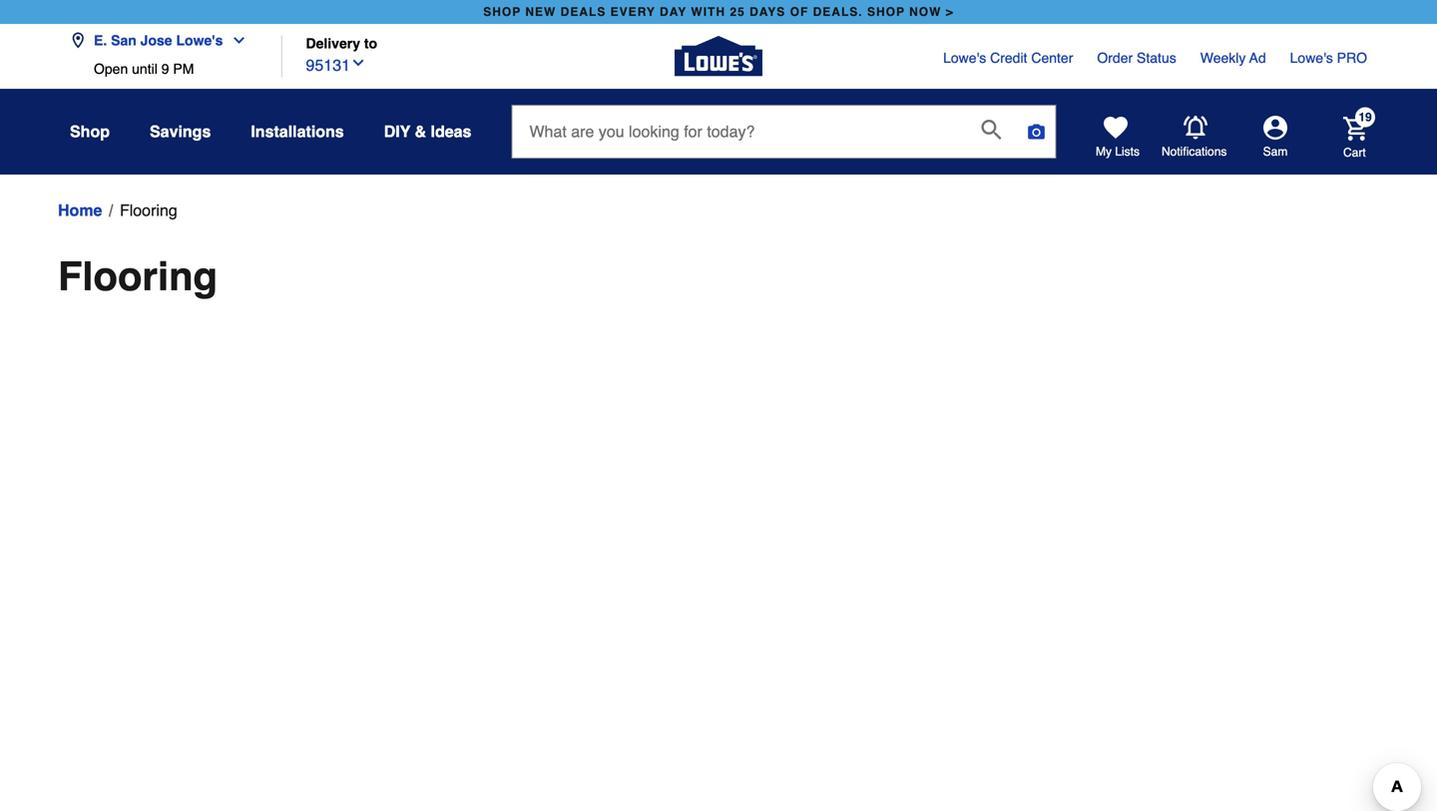 Task type: locate. For each thing, give the bounding box(es) containing it.
chevron down image right the jose
[[223, 32, 247, 48]]

chevron down image inside e. san jose lowe's button
[[223, 32, 247, 48]]

chevron down image down 'to'
[[350, 55, 366, 71]]

lowe's home improvement lists image
[[1104, 116, 1128, 140]]

savings button
[[150, 114, 211, 150]]

lowe's pro link
[[1290, 48, 1368, 68]]

shop
[[70, 122, 110, 141]]

1 vertical spatial flooring
[[58, 254, 218, 299]]

day
[[660, 5, 687, 19]]

flooring right home
[[120, 201, 177, 220]]

0 horizontal spatial chevron down image
[[223, 32, 247, 48]]

lowe's
[[176, 32, 223, 48], [943, 50, 987, 66], [1290, 50, 1333, 66]]

delivery to
[[306, 35, 377, 51]]

shop left new
[[483, 5, 521, 19]]

open until 9 pm
[[94, 61, 194, 77]]

lowe's home improvement cart image
[[1344, 117, 1368, 141]]

to
[[364, 35, 377, 51]]

shop
[[483, 5, 521, 19], [867, 5, 905, 19]]

with
[[691, 5, 726, 19]]

flooring down flooring link
[[58, 254, 218, 299]]

19
[[1359, 110, 1372, 124]]

lowe's left credit
[[943, 50, 987, 66]]

1 horizontal spatial lowe's
[[943, 50, 987, 66]]

flooring
[[120, 201, 177, 220], [58, 254, 218, 299]]

home
[[58, 201, 102, 220]]

lowe's left pro
[[1290, 50, 1333, 66]]

0 vertical spatial chevron down image
[[223, 32, 247, 48]]

delivery
[[306, 35, 360, 51]]

pm
[[173, 61, 194, 77]]

chevron down image inside 95131 button
[[350, 55, 366, 71]]

jose
[[140, 32, 172, 48]]

lowe's inside button
[[176, 32, 223, 48]]

deals
[[561, 5, 606, 19]]

lowe's credit center link
[[943, 48, 1073, 68]]

lowe's inside "link"
[[943, 50, 987, 66]]

e.
[[94, 32, 107, 48]]

0 horizontal spatial shop
[[483, 5, 521, 19]]

e. san jose lowe's
[[94, 32, 223, 48]]

25
[[730, 5, 745, 19]]

lists
[[1115, 145, 1140, 159]]

shop button
[[70, 114, 110, 150]]

lowe's up pm
[[176, 32, 223, 48]]

my lists link
[[1096, 116, 1140, 160]]

lowe's home improvement logo image
[[675, 12, 763, 100]]

None search field
[[512, 105, 1057, 177]]

chevron down image
[[223, 32, 247, 48], [350, 55, 366, 71]]

9
[[161, 61, 169, 77]]

sam
[[1263, 145, 1288, 159]]

0 horizontal spatial lowe's
[[176, 32, 223, 48]]

camera image
[[1027, 122, 1047, 142]]

weekly ad
[[1201, 50, 1266, 66]]

lowe's for lowe's credit center
[[943, 50, 987, 66]]

1 vertical spatial chevron down image
[[350, 55, 366, 71]]

order status
[[1097, 50, 1177, 66]]

search image
[[982, 120, 1002, 140]]

new
[[525, 5, 556, 19]]

diy
[[384, 122, 411, 141]]

shop left now
[[867, 5, 905, 19]]

2 horizontal spatial lowe's
[[1290, 50, 1333, 66]]

1 horizontal spatial shop
[[867, 5, 905, 19]]

my lists
[[1096, 145, 1140, 159]]

Search Query text field
[[513, 106, 966, 158]]

installations button
[[251, 114, 344, 150]]

1 horizontal spatial chevron down image
[[350, 55, 366, 71]]



Task type: describe. For each thing, give the bounding box(es) containing it.
&
[[415, 122, 426, 141]]

1 shop from the left
[[483, 5, 521, 19]]

location image
[[70, 32, 86, 48]]

shop new deals every day with 25 days of deals. shop now >
[[483, 5, 954, 19]]

status
[[1137, 50, 1177, 66]]

open
[[94, 61, 128, 77]]

pro
[[1337, 50, 1368, 66]]

weekly ad link
[[1201, 48, 1266, 68]]

diy & ideas
[[384, 122, 472, 141]]

installations
[[251, 122, 344, 141]]

95131
[[306, 56, 350, 74]]

order
[[1097, 50, 1133, 66]]

order status link
[[1097, 48, 1177, 68]]

lowe's credit center
[[943, 50, 1073, 66]]

0 vertical spatial flooring
[[120, 201, 177, 220]]

until
[[132, 61, 158, 77]]

notifications
[[1162, 145, 1227, 159]]

ad
[[1250, 50, 1266, 66]]

deals.
[[813, 5, 863, 19]]

weekly
[[1201, 50, 1246, 66]]

my
[[1096, 145, 1112, 159]]

days
[[750, 5, 786, 19]]

2 shop from the left
[[867, 5, 905, 19]]

shop new deals every day with 25 days of deals. shop now > link
[[479, 0, 958, 24]]

95131 button
[[306, 51, 366, 77]]

of
[[790, 5, 809, 19]]

e. san jose lowe's button
[[70, 20, 255, 61]]

center
[[1032, 50, 1073, 66]]

savings
[[150, 122, 211, 141]]

every
[[611, 5, 656, 19]]

diy & ideas button
[[384, 114, 472, 150]]

cart
[[1344, 145, 1366, 159]]

ideas
[[431, 122, 472, 141]]

credit
[[990, 50, 1028, 66]]

lowe's home improvement notification center image
[[1184, 116, 1208, 140]]

lowe's pro
[[1290, 50, 1368, 66]]

>
[[946, 5, 954, 19]]

san
[[111, 32, 137, 48]]

now
[[910, 5, 942, 19]]

lowe's for lowe's pro
[[1290, 50, 1333, 66]]

sam button
[[1228, 116, 1324, 160]]

flooring link
[[120, 199, 177, 223]]

home link
[[58, 199, 102, 223]]



Task type: vqa. For each thing, say whether or not it's contained in the screenshot.
the Location:
no



